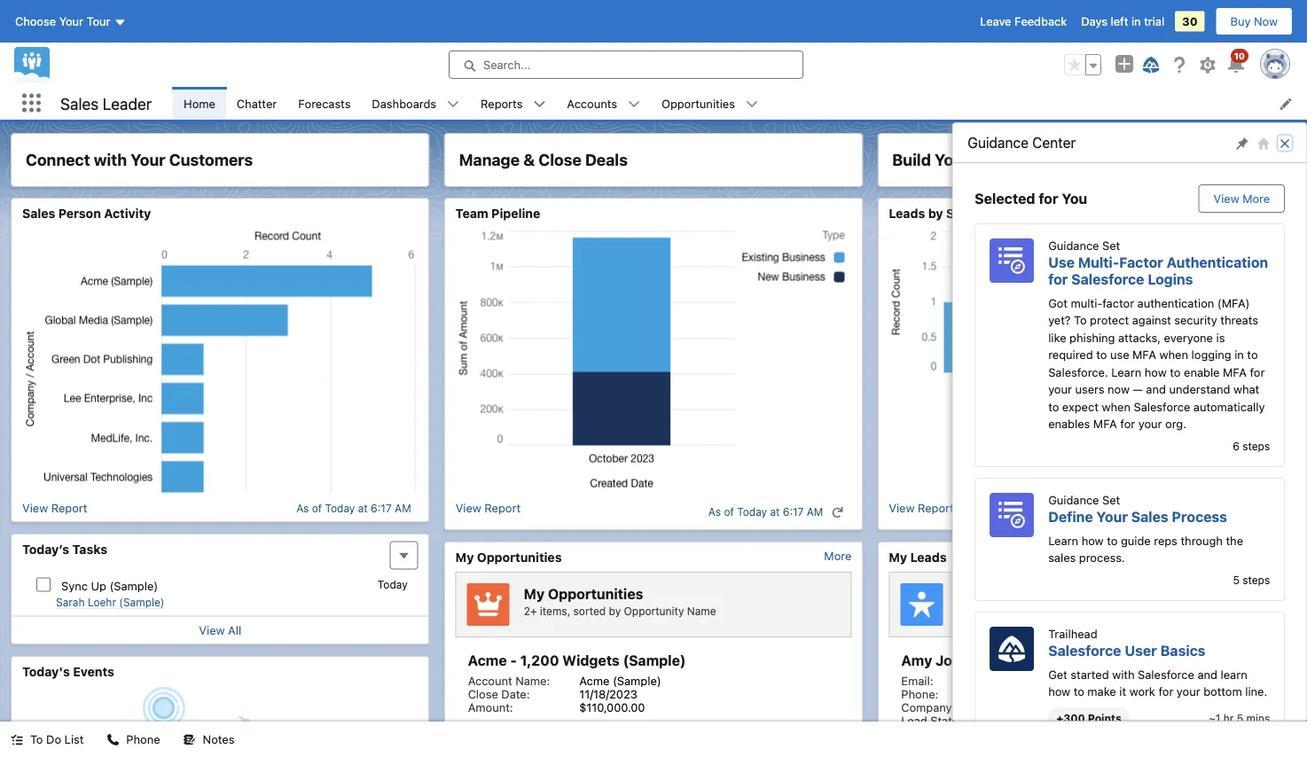Task type: locate. For each thing, give the bounding box(es) containing it.
6389
[[1081, 688, 1110, 701]]

report
[[51, 502, 87, 515], [485, 502, 521, 515], [918, 502, 954, 515]]

1 vertical spatial your
[[1139, 417, 1162, 431]]

2 view report link from the left
[[456, 502, 521, 523]]

opportunities list item
[[651, 87, 769, 120]]

0 vertical spatial sales
[[60, 94, 99, 113]]

security
[[1175, 314, 1218, 327]]

1 horizontal spatial by
[[929, 206, 944, 221]]

name right opportunity
[[687, 605, 716, 618]]

center
[[1033, 134, 1076, 151]]

0 vertical spatial learn
[[1112, 366, 1142, 379]]

sales up the guide at the bottom right of page
[[1132, 508, 1169, 525]]

view report up the my opportunities
[[456, 502, 521, 515]]

set for multi-
[[1103, 239, 1121, 252]]

days left in trial
[[1082, 15, 1165, 28]]

text default image inside dashboards list item
[[447, 98, 460, 110]]

0 horizontal spatial sorted
[[574, 605, 606, 618]]

my opportunities
[[456, 550, 562, 565]]

view report link for deals
[[456, 502, 521, 523]]

1 sorted from the left
[[574, 605, 606, 618]]

your inside trailhead salesforce user basics get started with salesforce and learn how to make it work for your bottom line.
[[1177, 685, 1201, 699]]

guidance for guidance set use multi-factor authentication for salesforce logins got multi-factor authentication (mfa) yet? to protect against security threats like phishing attacks, everyone is required to use mfa when logging in to salesforce. learn how to enable mfa for your users now — and understand what to expect when salesforce automatically enables mfa for your org.
[[1049, 239, 1099, 252]]

1 horizontal spatial and
[[1198, 668, 1218, 681]]

of
[[312, 502, 322, 515], [724, 506, 734, 519], [1158, 506, 1168, 519]]

1 horizontal spatial learn
[[1112, 366, 1142, 379]]

0 vertical spatial how
[[1145, 366, 1167, 379]]

close left date: on the left bottom
[[468, 688, 498, 701]]

more for manage & close deals
[[825, 550, 852, 563]]

define your sales process link
[[1049, 508, 1227, 525]]

reps
[[1154, 534, 1178, 547]]

1 vertical spatial in
[[1235, 348, 1244, 362]]

2 steps from the top
[[1243, 574, 1270, 586]]

1 vertical spatial to
[[30, 733, 43, 747]]

view up authentication
[[1214, 192, 1240, 205]]

buy now
[[1231, 15, 1278, 28]]

1 horizontal spatial sales
[[60, 94, 99, 113]]

2 horizontal spatial at
[[1204, 506, 1214, 519]]

with up it
[[1112, 668, 1135, 681]]

2 set from the top
[[1103, 493, 1121, 507]]

team
[[456, 206, 489, 221]]

acme up account at the bottom left
[[468, 652, 507, 669]]

reports
[[481, 97, 523, 110]]

text default image inside 'reports' list item
[[534, 98, 546, 110]]

0 horizontal spatial learn
[[1049, 534, 1079, 547]]

set up define your sales process link
[[1103, 493, 1121, 507]]

set up the multi-
[[1103, 239, 1121, 252]]

view report link up 'today's'
[[22, 502, 87, 515]]

my inside "my opportunities 2+ items, sorted by opportunity name"
[[524, 586, 545, 603]]

1 horizontal spatial pipeline
[[974, 150, 1034, 169]]

sales left leader
[[60, 94, 99, 113]]

now
[[1254, 15, 1278, 28]]

through
[[1181, 534, 1223, 547]]

5 right hr
[[1237, 712, 1244, 725]]

my for my opportunities 2+ items, sorted by opportunity name
[[524, 586, 545, 603]]

1 items, from the left
[[540, 605, 571, 618]]

person
[[58, 206, 101, 221]]

2+ inside "my opportunities 2+ items, sorted by opportunity name"
[[524, 605, 537, 618]]

sorted for close
[[574, 605, 606, 618]]

1 horizontal spatial close
[[539, 150, 582, 169]]

text default image for accounts
[[628, 98, 640, 110]]

1 horizontal spatial how
[[1082, 534, 1104, 547]]

1 name from the left
[[687, 605, 716, 618]]

selected for you
[[975, 190, 1088, 207]]

your up the guide at the bottom right of page
[[1097, 508, 1128, 525]]

set inside guidance set define your sales process learn how to guide reps through the sales process.
[[1103, 493, 1121, 507]]

2+ up jordan
[[958, 605, 971, 618]]

when down everyone
[[1160, 348, 1189, 362]]

1 view report from the left
[[22, 502, 87, 515]]

2 horizontal spatial view report link
[[889, 502, 954, 523]]

in right logging
[[1235, 348, 1244, 362]]

more link for manage & close deals
[[825, 550, 852, 563]]

items, inside the my leads 2+ items, sorted by name
[[974, 605, 1004, 618]]

view report for manage
[[456, 502, 521, 515]]

view up the my opportunities
[[456, 502, 482, 515]]

your right the "build" on the right top of the page
[[935, 150, 970, 169]]

all
[[228, 624, 242, 637]]

guidance left center
[[968, 134, 1029, 151]]

today
[[325, 502, 355, 515], [737, 506, 767, 519], [1171, 506, 1201, 519], [378, 579, 408, 591]]

0 horizontal spatial more link
[[825, 550, 852, 563]]

name up the trailhead
[[1058, 605, 1087, 618]]

0 horizontal spatial sales
[[22, 206, 55, 221]]

dashboards list item
[[361, 87, 470, 120]]

more left my leads
[[825, 550, 852, 563]]

0 horizontal spatial 2+
[[524, 605, 537, 618]]

2 vertical spatial your
[[1177, 685, 1201, 699]]

more link left my leads
[[825, 550, 852, 563]]

guidance set use multi-factor authentication for salesforce logins got multi-factor authentication (mfa) yet? to protect against security threats like phishing attacks, everyone is required to use mfa when logging in to salesforce. learn how to enable mfa for your users now — and understand what to expect when salesforce automatically enables mfa for your org.
[[1049, 239, 1269, 431]]

more link up 5 steps
[[1258, 550, 1285, 563]]

1 vertical spatial mfa
[[1223, 366, 1247, 379]]

text default image left reports
[[447, 98, 460, 110]]

by for manage & close deals
[[609, 605, 621, 618]]

0 horizontal spatial name
[[687, 605, 716, 618]]

guidance up define
[[1049, 493, 1099, 507]]

text default image left 'phone'
[[107, 734, 119, 747]]

0 horizontal spatial when
[[1102, 400, 1131, 413]]

sarah
[[56, 597, 85, 609]]

+300 points
[[1057, 712, 1122, 725]]

text default image inside to do list "button"
[[11, 734, 23, 747]]

1 vertical spatial pipeline
[[492, 206, 540, 221]]

2 items, from the left
[[974, 605, 1004, 618]]

left
[[1111, 15, 1129, 28]]

when
[[1160, 348, 1189, 362], [1102, 400, 1131, 413]]

1 horizontal spatial items,
[[974, 605, 1004, 618]]

sorted
[[574, 605, 606, 618], [1007, 605, 1040, 618]]

2 vertical spatial leads
[[982, 586, 1023, 603]]

leads for my leads 2+ items, sorted by name
[[982, 586, 1023, 603]]

text default image inside notes button
[[183, 734, 196, 747]]

name:
[[516, 674, 550, 688]]

0 horizontal spatial report
[[51, 502, 87, 515]]

view all link
[[199, 624, 242, 637]]

name inside "my opportunities 2+ items, sorted by opportunity name"
[[687, 605, 716, 618]]

1 horizontal spatial view report
[[456, 502, 521, 515]]

use multi-factor authentication for salesforce logins link
[[1049, 254, 1269, 287]]

1 horizontal spatial 6:​17
[[783, 506, 804, 519]]

lead status:
[[902, 714, 969, 727]]

sorted up the widgets
[[574, 605, 606, 618]]

5 down the at the right of the page
[[1233, 574, 1240, 586]]

0 horizontal spatial view report
[[22, 502, 87, 515]]

2 vertical spatial sales
[[1132, 508, 1169, 525]]

2 horizontal spatial as
[[1142, 506, 1155, 519]]

your down salesforce.
[[1049, 383, 1072, 396]]

1 vertical spatial learn
[[1049, 534, 1079, 547]]

list containing home
[[173, 87, 1308, 120]]

guidance inside guidance set define your sales process learn how to guide reps through the sales process.
[[1049, 493, 1099, 507]]

leave feedback link
[[981, 15, 1067, 28]]

2 vertical spatial guidance
[[1049, 493, 1099, 507]]

1 vertical spatial steps
[[1243, 574, 1270, 586]]

guidance set define your sales process learn how to guide reps through the sales process.
[[1049, 493, 1244, 565]]

leads inside the my leads 2+ items, sorted by name
[[982, 586, 1023, 603]]

learn inside guidance set use multi-factor authentication for salesforce logins got multi-factor authentication (mfa) yet? to protect against security threats like phishing attacks, everyone is required to use mfa when logging in to salesforce. learn how to enable mfa for your users now — and understand what to expect when salesforce automatically enables mfa for your org.
[[1112, 366, 1142, 379]]

connect
[[26, 150, 90, 169]]

sorted inside "my opportunities 2+ items, sorted by opportunity name"
[[574, 605, 606, 618]]

home
[[184, 97, 215, 110]]

sales left person at the top left of page
[[22, 206, 55, 221]]

sorted inside the my leads 2+ items, sorted by name
[[1007, 605, 1040, 618]]

steps down show more my leads records 'element'
[[1243, 574, 1270, 586]]

2 view report from the left
[[456, 502, 521, 515]]

2+ for your
[[958, 605, 971, 618]]

1 steps from the top
[[1243, 440, 1270, 452]]

list
[[173, 87, 1308, 120]]

accounts list item
[[557, 87, 651, 120]]

0 vertical spatial close
[[539, 150, 582, 169]]

do
[[46, 733, 61, 747]]

choose your tour button
[[14, 7, 127, 35]]

to left the do
[[30, 733, 43, 747]]

loehr
[[88, 597, 116, 609]]

and up bottom
[[1198, 668, 1218, 681]]

trailhead salesforce user basics get started with salesforce and learn how to make it work for your bottom line.
[[1049, 627, 1268, 699]]

learn down use
[[1112, 366, 1142, 379]]

text default image
[[447, 98, 460, 110], [534, 98, 546, 110], [628, 98, 640, 110], [107, 734, 119, 747]]

inc
[[1097, 701, 1113, 714]]

1 vertical spatial guidance
[[1049, 239, 1099, 252]]

info@salesforce.com
[[1013, 674, 1125, 688]]

0 vertical spatial with
[[94, 150, 127, 169]]

in
[[1132, 15, 1141, 28], [1235, 348, 1244, 362]]

required
[[1049, 348, 1093, 362]]

mfa down attacks,
[[1133, 348, 1157, 362]]

in right left
[[1132, 15, 1141, 28]]

guidance inside guidance set use multi-factor authentication for salesforce logins got multi-factor authentication (mfa) yet? to protect against security threats like phishing attacks, everyone is required to use mfa when logging in to salesforce. learn how to enable mfa for your users now — and understand what to expect when salesforce automatically enables mfa for your org.
[[1049, 239, 1099, 252]]

1 vertical spatial leads
[[911, 550, 947, 565]]

your inside guidance set define your sales process learn how to guide reps through the sales process.
[[1097, 508, 1128, 525]]

steps for use multi-factor authentication for salesforce logins
[[1243, 440, 1270, 452]]

mfa
[[1133, 348, 1157, 362], [1223, 366, 1247, 379], [1094, 417, 1117, 431]]

1 view report link from the left
[[22, 502, 87, 515]]

text default image right reports
[[534, 98, 546, 110]]

enable
[[1184, 366, 1220, 379]]

items, for pipeline
[[974, 605, 1004, 618]]

as inside view report as of today at 6:​17 am
[[1142, 506, 1155, 519]]

phone button
[[96, 722, 171, 758]]

lee
[[1013, 701, 1032, 714]]

1 horizontal spatial acme
[[580, 674, 610, 688]]

2 horizontal spatial by
[[1043, 605, 1055, 618]]

report up the my opportunities
[[485, 502, 521, 515]]

leads
[[889, 206, 926, 221], [911, 550, 947, 565], [982, 586, 1023, 603]]

view inside view report as of today at 6:​17 am
[[889, 502, 915, 515]]

how inside guidance set use multi-factor authentication for salesforce logins got multi-factor authentication (mfa) yet? to protect against security threats like phishing attacks, everyone is required to use mfa when logging in to salesforce. learn how to enable mfa for your users now — and understand what to expect when salesforce automatically enables mfa for your org.
[[1145, 366, 1167, 379]]

how up process.
[[1082, 534, 1104, 547]]

accounts link
[[557, 87, 628, 120]]

my for my leads 2+ items, sorted by name
[[958, 586, 978, 603]]

0 vertical spatial pipeline
[[974, 150, 1034, 169]]

1 vertical spatial sales
[[22, 206, 55, 221]]

guidance up use
[[1049, 239, 1099, 252]]

at inside view report as of today at 6:​17 am
[[1204, 506, 1214, 519]]

steps for define your sales process
[[1243, 574, 1270, 586]]

0 vertical spatial opportunities
[[662, 97, 735, 110]]

2 horizontal spatial report
[[918, 502, 954, 515]]

choose your tour
[[15, 15, 110, 28]]

0 vertical spatial set
[[1103, 239, 1121, 252]]

name inside the my leads 2+ items, sorted by name
[[1058, 605, 1087, 618]]

team pipeline
[[456, 206, 540, 221]]

steps right 6
[[1243, 440, 1270, 452]]

learn up sales in the right of the page
[[1049, 534, 1079, 547]]

attacks,
[[1119, 331, 1161, 344]]

more up authentication
[[1243, 192, 1270, 205]]

my inside the my leads 2+ items, sorted by name
[[958, 586, 978, 603]]

report for connect
[[51, 502, 87, 515]]

started
[[1071, 668, 1109, 681]]

text default image
[[746, 98, 758, 110], [832, 507, 844, 519], [11, 734, 23, 747], [183, 734, 196, 747]]

report up my leads
[[918, 502, 954, 515]]

close right &
[[539, 150, 582, 169]]

with
[[94, 150, 127, 169], [1112, 668, 1135, 681]]

opportunities inside "my opportunities 2+ items, sorted by opportunity name"
[[548, 586, 643, 603]]

text default image inside opportunities list item
[[746, 98, 758, 110]]

authentication
[[1167, 254, 1269, 271]]

my opportunities link
[[456, 550, 562, 565]]

1 vertical spatial and
[[1198, 668, 1218, 681]]

your
[[1049, 383, 1072, 396], [1139, 417, 1162, 431], [1177, 685, 1201, 699]]

process
[[1172, 508, 1227, 525]]

1 vertical spatial opportunities
[[477, 550, 562, 565]]

1 vertical spatial set
[[1103, 493, 1121, 507]]

your left bottom
[[1177, 685, 1201, 699]]

0 horizontal spatial and
[[1146, 383, 1166, 396]]

0 horizontal spatial in
[[1132, 15, 1141, 28]]

2 2+ from the left
[[958, 605, 971, 618]]

more up 5 steps
[[1258, 550, 1285, 563]]

to down multi-
[[1074, 314, 1087, 327]]

(mfa)
[[1218, 296, 1250, 310]]

0 horizontal spatial at
[[358, 502, 368, 515]]

10 button
[[1226, 49, 1249, 75]]

and right —
[[1146, 383, 1166, 396]]

1 horizontal spatial view report link
[[456, 502, 521, 523]]

everyone
[[1164, 331, 1213, 344]]

of inside view report as of today at 6:​17 am
[[1158, 506, 1168, 519]]

2 more link from the left
[[1258, 550, 1285, 563]]

0 horizontal spatial view report link
[[22, 502, 87, 515]]

1 vertical spatial acme
[[580, 674, 610, 688]]

3 report from the left
[[918, 502, 954, 515]]

2+ for &
[[524, 605, 537, 618]]

view report up 'today's'
[[22, 502, 87, 515]]

2 report from the left
[[485, 502, 521, 515]]

1 set from the top
[[1103, 239, 1121, 252]]

3 view report link from the left
[[889, 502, 954, 523]]

opportunities link
[[651, 87, 746, 120]]

1 horizontal spatial as of today at 6:​17 am
[[709, 506, 824, 519]]

your inside choose your tour dropdown button
[[59, 15, 83, 28]]

1 horizontal spatial when
[[1160, 348, 1189, 362]]

salesforce.
[[1049, 366, 1109, 379]]

1 horizontal spatial more link
[[1258, 550, 1285, 563]]

dashboards
[[372, 97, 437, 110]]

salesforce down the trailhead
[[1049, 642, 1122, 659]]

sales for sales person activity
[[22, 206, 55, 221]]

1 more link from the left
[[825, 550, 852, 563]]

view up 'today's'
[[22, 502, 48, 515]]

1 vertical spatial with
[[1112, 668, 1135, 681]]

today's tasks
[[22, 542, 107, 557]]

set for your
[[1103, 493, 1121, 507]]

1 horizontal spatial to
[[1074, 314, 1087, 327]]

2 horizontal spatial how
[[1145, 366, 1167, 379]]

and inside trailhead salesforce user basics get started with salesforce and learn how to make it work for your bottom line.
[[1198, 668, 1218, 681]]

pipeline up selected
[[974, 150, 1034, 169]]

2 vertical spatial mfa
[[1094, 417, 1117, 431]]

when down now
[[1102, 400, 1131, 413]]

for right work in the bottom of the page
[[1159, 685, 1174, 699]]

how down attacks,
[[1145, 366, 1167, 379]]

view up my leads
[[889, 502, 915, 515]]

1 report from the left
[[51, 502, 87, 515]]

2+ up 1,200
[[524, 605, 537, 618]]

view all
[[199, 624, 242, 637]]

2 name from the left
[[1058, 605, 1087, 618]]

your left tour at the left of the page
[[59, 15, 83, 28]]

sync up (sample) link
[[61, 579, 158, 593]]

your left org.
[[1139, 417, 1162, 431]]

(800)
[[1021, 688, 1052, 701]]

text default image down search... button
[[628, 98, 640, 110]]

2 vertical spatial opportunities
[[548, 586, 643, 603]]

status:
[[931, 714, 969, 727]]

0 horizontal spatial close
[[468, 688, 498, 701]]

text default image inside accounts list item
[[628, 98, 640, 110]]

1 horizontal spatial with
[[1112, 668, 1135, 681]]

by inside "my opportunities 2+ items, sorted by opportunity name"
[[609, 605, 621, 618]]

0 vertical spatial steps
[[1243, 440, 1270, 452]]

1 vertical spatial how
[[1082, 534, 1104, 547]]

items, up amy jordan (sample)
[[974, 605, 1004, 618]]

view report link up the my opportunities
[[456, 502, 521, 523]]

text default image for dashboards
[[447, 98, 460, 110]]

(sample)
[[109, 579, 158, 593], [119, 597, 165, 609], [623, 652, 686, 669], [987, 652, 1050, 669], [613, 674, 662, 688]]

by up the trailhead
[[1043, 605, 1055, 618]]

line.
[[1246, 685, 1268, 699]]

0 horizontal spatial acme
[[468, 652, 507, 669]]

report up today's tasks
[[51, 502, 87, 515]]

multi-
[[1071, 296, 1103, 310]]

30
[[1183, 15, 1198, 28]]

2 horizontal spatial am
[[1241, 506, 1257, 519]]

opportunities for my opportunities
[[477, 550, 562, 565]]

sales
[[1049, 551, 1076, 565]]

items, inside "my opportunities 2+ items, sorted by opportunity name"
[[540, 605, 571, 618]]

mfa up what
[[1223, 366, 1247, 379]]

account
[[468, 674, 512, 688]]

to inside guidance set use multi-factor authentication for salesforce logins got multi-factor authentication (mfa) yet? to protect against security threats like phishing attacks, everyone is required to use mfa when logging in to salesforce. learn how to enable mfa for your users now — and understand what to expect when salesforce automatically enables mfa for your org.
[[1074, 314, 1087, 327]]

view inside button
[[1214, 192, 1240, 205]]

2 vertical spatial how
[[1049, 685, 1071, 699]]

by inside the my leads 2+ items, sorted by name
[[1043, 605, 1055, 618]]

0 vertical spatial mfa
[[1133, 348, 1157, 362]]

by left source
[[929, 206, 944, 221]]

0 horizontal spatial items,
[[540, 605, 571, 618]]

view report link up my leads
[[889, 502, 954, 523]]

0 horizontal spatial by
[[609, 605, 621, 618]]

deals
[[585, 150, 628, 169]]

how up lee enterprise, inc
[[1049, 685, 1071, 699]]

mfa down expect at bottom right
[[1094, 417, 1117, 431]]

with right connect on the left of page
[[94, 150, 127, 169]]

1 horizontal spatial report
[[485, 502, 521, 515]]

sorted up amy jordan (sample)
[[1007, 605, 1040, 618]]

2 horizontal spatial of
[[1158, 506, 1168, 519]]

items, up 1,200
[[540, 605, 571, 618]]

sales leader
[[60, 94, 152, 113]]

how inside trailhead salesforce user basics get started with salesforce and learn how to make it work for your bottom line.
[[1049, 685, 1071, 699]]

view report link for customers
[[22, 502, 87, 515]]

0 vertical spatial and
[[1146, 383, 1166, 396]]

2 sorted from the left
[[1007, 605, 1040, 618]]

2+ inside the my leads 2+ items, sorted by name
[[958, 605, 971, 618]]

by left opportunity
[[609, 605, 621, 618]]

pipeline right team at the top of page
[[492, 206, 540, 221]]

2 horizontal spatial sales
[[1132, 508, 1169, 525]]

1 horizontal spatial in
[[1235, 348, 1244, 362]]

1 2+ from the left
[[524, 605, 537, 618]]

today's events
[[22, 664, 114, 679]]

group
[[1065, 54, 1102, 75]]

text default image for reports
[[534, 98, 546, 110]]

name
[[687, 605, 716, 618], [1058, 605, 1087, 618]]

0 horizontal spatial how
[[1049, 685, 1071, 699]]

amount:
[[468, 701, 513, 714]]

0 horizontal spatial of
[[312, 502, 322, 515]]

0 vertical spatial in
[[1132, 15, 1141, 28]]

reports list item
[[470, 87, 557, 120]]

factor
[[1103, 296, 1135, 310]]

guidance
[[968, 134, 1029, 151], [1049, 239, 1099, 252], [1049, 493, 1099, 507]]

set inside guidance set use multi-factor authentication for salesforce logins got multi-factor authentication (mfa) yet? to protect against security threats like phishing attacks, everyone is required to use mfa when logging in to salesforce. learn how to enable mfa for your users now — and understand what to expect when salesforce automatically enables mfa for your org.
[[1103, 239, 1121, 252]]

1 horizontal spatial 2+
[[958, 605, 971, 618]]

acme down the widgets
[[580, 674, 610, 688]]

10
[[1235, 51, 1246, 61]]

view report for connect
[[22, 502, 87, 515]]

show more my opportunities records element
[[825, 550, 852, 563]]



Task type: describe. For each thing, give the bounding box(es) containing it.
1 vertical spatial close
[[468, 688, 498, 701]]

view left all
[[199, 624, 225, 637]]

phone
[[126, 733, 160, 747]]

2 horizontal spatial mfa
[[1223, 366, 1247, 379]]

widgets
[[563, 652, 620, 669]]

more link for build your pipeline
[[1258, 550, 1285, 563]]

guidance for guidance center
[[968, 134, 1029, 151]]

for down now
[[1121, 417, 1136, 431]]

against
[[1132, 314, 1172, 327]]

for up got on the top right of the page
[[1049, 271, 1068, 287]]

1 horizontal spatial at
[[770, 506, 780, 519]]

events
[[73, 664, 114, 679]]

1 horizontal spatial am
[[807, 506, 824, 519]]

1
[[1013, 688, 1018, 701]]

use
[[1111, 348, 1130, 362]]

leave feedback
[[981, 15, 1067, 28]]

enables
[[1049, 417, 1090, 431]]

&
[[524, 150, 535, 169]]

for left "you"
[[1039, 190, 1059, 207]]

company:
[[902, 701, 956, 714]]

report for manage
[[485, 502, 521, 515]]

6
[[1233, 440, 1240, 452]]

connect with your customers
[[26, 150, 253, 169]]

0 vertical spatial leads
[[889, 206, 926, 221]]

now
[[1108, 383, 1130, 396]]

forecasts
[[298, 97, 351, 110]]

6:​17 inside view report as of today at 6:​17 am
[[1217, 506, 1238, 519]]

0 horizontal spatial am
[[395, 502, 411, 515]]

in inside guidance set use multi-factor authentication for salesforce logins got multi-factor authentication (mfa) yet? to protect against security threats like phishing attacks, everyone is required to use mfa when logging in to salesforce. learn how to enable mfa for your users now — and understand what to expect when salesforce automatically enables mfa for your org.
[[1235, 348, 1244, 362]]

how inside guidance set define your sales process learn how to guide reps through the sales process.
[[1082, 534, 1104, 547]]

5 steps
[[1233, 574, 1270, 586]]

make
[[1088, 685, 1117, 699]]

show more my leads records element
[[1258, 550, 1285, 563]]

opportunities inside list item
[[662, 97, 735, 110]]

my for my opportunities
[[456, 550, 474, 565]]

1 horizontal spatial of
[[724, 506, 734, 519]]

points
[[1088, 712, 1122, 725]]

acme for acme (sample)
[[580, 674, 610, 688]]

opportunities for my opportunities 2+ items, sorted by opportunity name
[[548, 586, 643, 603]]

report inside view report as of today at 6:​17 am
[[918, 502, 954, 515]]

1 (800) 667-6389
[[1013, 688, 1110, 701]]

sales inside guidance set define your sales process learn how to guide reps through the sales process.
[[1132, 508, 1169, 525]]

salesforce up org.
[[1134, 400, 1191, 413]]

1 vertical spatial when
[[1102, 400, 1131, 413]]

work
[[1130, 685, 1156, 699]]

opportunity
[[624, 605, 684, 618]]

(sample) up '1'
[[987, 652, 1050, 669]]

my leads
[[889, 550, 947, 565]]

6 steps
[[1233, 440, 1270, 452]]

to inside trailhead salesforce user basics get started with salesforce and learn how to make it work for your bottom line.
[[1074, 685, 1085, 699]]

logins
[[1148, 271, 1193, 287]]

build
[[893, 150, 931, 169]]

items, for close
[[540, 605, 571, 618]]

(sample) down sync up (sample) link
[[119, 597, 165, 609]]

phishing
[[1070, 331, 1115, 344]]

dashboards link
[[361, 87, 447, 120]]

for inside trailhead salesforce user basics get started with salesforce and learn how to make it work for your bottom line.
[[1159, 685, 1174, 699]]

learn inside guidance set define your sales process learn how to guide reps through the sales process.
[[1049, 534, 1079, 547]]

acme - 1,200 widgets (sample)
[[468, 652, 686, 669]]

(sample) up $110,000.00
[[613, 674, 662, 688]]

date:
[[502, 688, 530, 701]]

and inside guidance set use multi-factor authentication for salesforce logins got multi-factor authentication (mfa) yet? to protect against security threats like phishing attacks, everyone is required to use mfa when logging in to salesforce. learn how to enable mfa for your users now — and understand what to expect when salesforce automatically enables mfa for your org.
[[1146, 383, 1166, 396]]

my opportunities 2+ items, sorted by opportunity name
[[524, 586, 716, 618]]

phone:
[[902, 688, 939, 701]]

0 horizontal spatial as
[[296, 502, 309, 515]]

0 horizontal spatial as of today at 6:​17 am
[[296, 502, 411, 515]]

org.
[[1166, 417, 1187, 431]]

(sample) up acme (sample)
[[623, 652, 686, 669]]

1 horizontal spatial your
[[1139, 417, 1162, 431]]

—
[[1133, 383, 1143, 396]]

1 horizontal spatial mfa
[[1133, 348, 1157, 362]]

more inside button
[[1243, 192, 1270, 205]]

with inside trailhead salesforce user basics get started with salesforce and learn how to make it work for your bottom line.
[[1112, 668, 1135, 681]]

guide
[[1121, 534, 1151, 547]]

activity
[[104, 206, 151, 221]]

sarah loehr (sample) link
[[56, 597, 165, 610]]

multi-
[[1079, 254, 1120, 271]]

more for build your pipeline
[[1258, 550, 1285, 563]]

text default image inside the phone button
[[107, 734, 119, 747]]

to inside guidance set define your sales process learn how to guide reps through the sales process.
[[1107, 534, 1118, 547]]

your up activity
[[131, 150, 166, 169]]

the
[[1226, 534, 1244, 547]]

protect
[[1090, 314, 1129, 327]]

factor
[[1120, 254, 1164, 271]]

leads by source
[[889, 206, 990, 221]]

search...
[[483, 58, 531, 71]]

expect
[[1063, 400, 1099, 413]]

what
[[1234, 383, 1260, 396]]

+300
[[1057, 712, 1085, 725]]

am inside view report as of today at 6:​17 am
[[1241, 506, 1257, 519]]

source
[[947, 206, 990, 221]]

view report as of today at 6:​17 am
[[889, 502, 1257, 519]]

buy now button
[[1216, 7, 1293, 35]]

today inside view report as of today at 6:​17 am
[[1171, 506, 1201, 519]]

0 horizontal spatial pipeline
[[492, 206, 540, 221]]

today's
[[22, 542, 69, 557]]

sales for sales leader
[[60, 94, 99, 113]]

1 horizontal spatial as
[[709, 506, 721, 519]]

for up what
[[1250, 366, 1265, 379]]

trailhead
[[1049, 627, 1098, 641]]

guidance for guidance set define your sales process learn how to guide reps through the sales process.
[[1049, 493, 1099, 507]]

salesforce up the factor
[[1072, 271, 1145, 287]]

chatter link
[[226, 87, 288, 120]]

acme for acme - 1,200 widgets (sample)
[[468, 652, 507, 669]]

customers
[[169, 150, 253, 169]]

authentication
[[1138, 296, 1215, 310]]

tasks
[[72, 542, 107, 557]]

my leads 2+ items, sorted by name
[[958, 586, 1087, 618]]

hr
[[1224, 712, 1234, 725]]

close date:
[[468, 688, 530, 701]]

trial
[[1145, 15, 1165, 28]]

0 horizontal spatial 6:​17
[[371, 502, 392, 515]]

-
[[510, 652, 517, 669]]

amy
[[902, 652, 933, 669]]

salesforce down basics
[[1138, 668, 1195, 681]]

home link
[[173, 87, 226, 120]]

0 horizontal spatial with
[[94, 150, 127, 169]]

selected
[[975, 190, 1036, 207]]

accounts
[[567, 97, 617, 110]]

by for build your pipeline
[[1043, 605, 1055, 618]]

guidance center
[[968, 134, 1076, 151]]

my for my leads
[[889, 550, 908, 565]]

sorted for pipeline
[[1007, 605, 1040, 618]]

to inside "button"
[[30, 733, 43, 747]]

view more
[[1214, 192, 1270, 205]]

11/18/2023
[[580, 688, 638, 701]]

0 horizontal spatial your
[[1049, 383, 1072, 396]]

0 vertical spatial 5
[[1233, 574, 1240, 586]]

0 vertical spatial when
[[1160, 348, 1189, 362]]

got
[[1049, 296, 1068, 310]]

~1 hr 5 mins
[[1209, 712, 1270, 725]]

today's
[[22, 664, 70, 679]]

(sample) up sarah loehr (sample) link
[[109, 579, 158, 593]]

$110,000.00
[[580, 701, 645, 714]]

1 vertical spatial 5
[[1237, 712, 1244, 725]]

leads for my leads
[[911, 550, 947, 565]]

manage
[[459, 150, 520, 169]]

like
[[1049, 331, 1067, 344]]

0 horizontal spatial mfa
[[1094, 417, 1117, 431]]

sync up (sample) sarah loehr (sample)
[[56, 579, 165, 609]]

build your pipeline
[[893, 150, 1034, 169]]



Task type: vqa. For each thing, say whether or not it's contained in the screenshot.
Team Pipeline
yes



